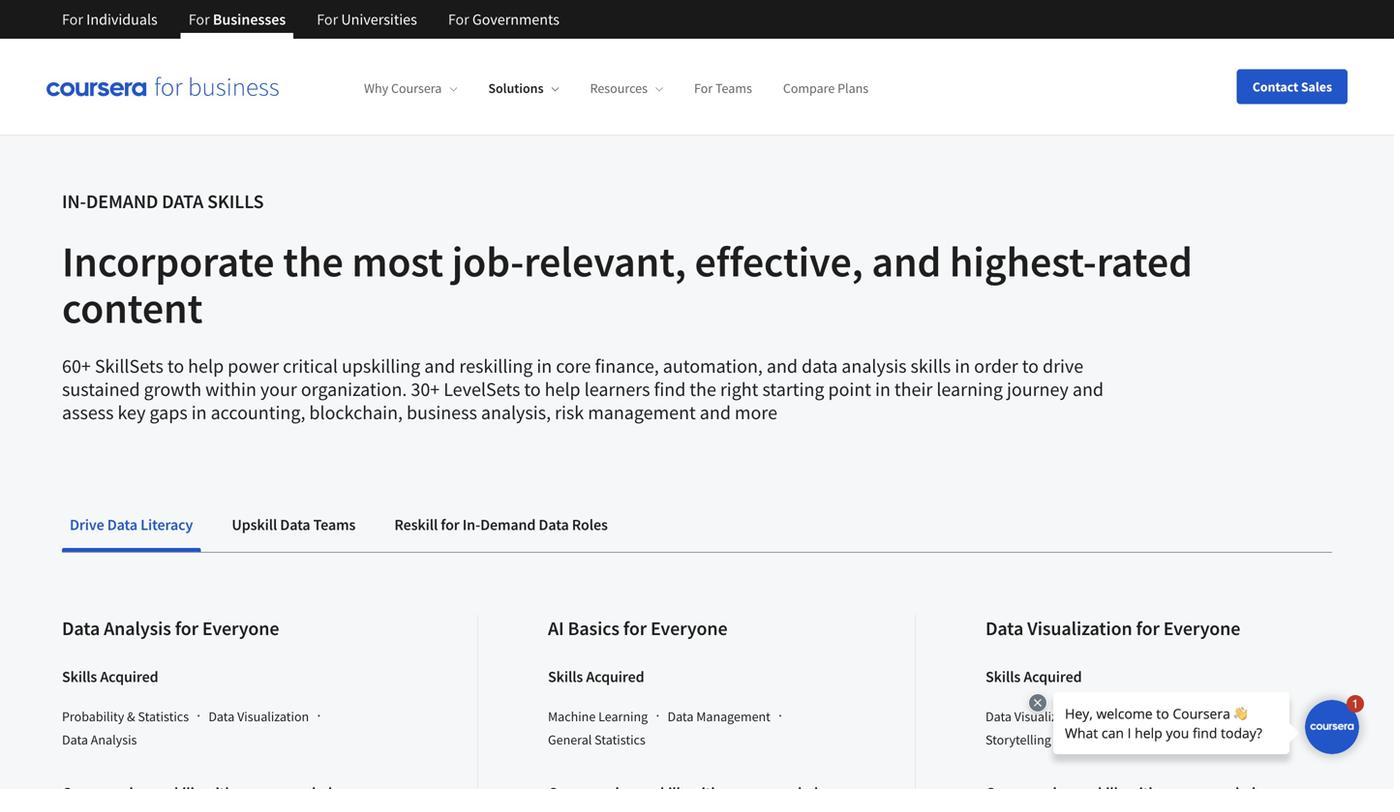 Task type: describe. For each thing, give the bounding box(es) containing it.
0 vertical spatial in-
[[62, 190, 86, 214]]

management
[[697, 708, 771, 726]]

more
[[735, 401, 778, 425]]

reskill for in-demand data roles
[[395, 516, 608, 535]]

accounting,
[[211, 401, 306, 425]]

rated
[[1097, 235, 1193, 288]]

content
[[62, 281, 203, 335]]

order
[[975, 354, 1019, 378]]

drive
[[70, 516, 104, 535]]

data up probability
[[62, 617, 100, 641]]

storytelling
[[986, 732, 1052, 749]]

data management general statistics
[[548, 708, 771, 749]]

skills up incorporate at the left of the page
[[207, 190, 264, 214]]

why
[[364, 80, 389, 97]]

for for universities
[[317, 10, 338, 29]]

effective,
[[695, 235, 864, 288]]

your
[[260, 378, 297, 402]]

upskilling
[[342, 354, 421, 378]]

analysis
[[842, 354, 907, 378]]

acquired for basics
[[586, 668, 645, 687]]

automation,
[[663, 354, 763, 378]]

for for individuals
[[62, 10, 83, 29]]

data visualization data analysis
[[62, 708, 309, 749]]

resources
[[590, 80, 648, 97]]

growth
[[144, 378, 202, 402]]

compare plans
[[783, 80, 869, 97]]

for governments
[[448, 10, 560, 29]]

in left their
[[876, 378, 891, 402]]

critical
[[283, 354, 338, 378]]

learning
[[937, 378, 1003, 402]]

30+
[[411, 378, 440, 402]]

relevant,
[[524, 235, 687, 288]]

finance,
[[595, 354, 659, 378]]

0 horizontal spatial help
[[188, 354, 224, 378]]

blockchain,
[[309, 401, 403, 425]]

for for ai basics for everyone
[[624, 617, 647, 641]]

highest-
[[950, 235, 1097, 288]]

solutions
[[489, 80, 544, 97]]

0 vertical spatial statistics
[[138, 708, 189, 726]]

0 vertical spatial analysis
[[104, 617, 171, 641]]

for individuals
[[62, 10, 158, 29]]

data up the storytelling
[[986, 708, 1012, 726]]

basics
[[568, 617, 620, 641]]

find
[[654, 378, 686, 402]]

analysis,
[[481, 401, 551, 425]]

acquired for visualization
[[1024, 668, 1082, 687]]

data analysis for everyone
[[62, 617, 279, 641]]

in- inside button
[[463, 516, 481, 535]]

visualization for data visualization
[[1015, 708, 1087, 726]]

for businesses
[[189, 10, 286, 29]]

sales
[[1302, 78, 1333, 95]]

resources link
[[590, 80, 664, 97]]

drive data literacy button
[[62, 502, 201, 548]]

for right resources "link"
[[695, 80, 713, 97]]

core
[[556, 354, 591, 378]]

upskill
[[232, 516, 277, 535]]

60+
[[62, 354, 91, 378]]

data visualization for everyone
[[986, 617, 1241, 641]]

risk
[[555, 401, 584, 425]]

management
[[588, 401, 696, 425]]

data inside 'drive data literacy' button
[[107, 516, 138, 535]]

skills for ai basics for everyone
[[548, 668, 583, 687]]

visualization for data visualization software storytelling
[[1135, 708, 1207, 726]]

drive data literacy
[[70, 516, 193, 535]]

organization.
[[301, 378, 407, 402]]

data inside upskill data teams button
[[280, 516, 311, 535]]

for for data analysis for everyone
[[175, 617, 199, 641]]

visualization for data visualization for everyone
[[1028, 617, 1133, 641]]

contact sales
[[1253, 78, 1333, 95]]

starting
[[763, 378, 825, 402]]

business
[[407, 401, 477, 425]]

point
[[829, 378, 872, 402]]

ai basics for everyone
[[548, 617, 728, 641]]

data visualization software storytelling
[[986, 708, 1260, 749]]

for universities
[[317, 10, 417, 29]]

everyone for ai basics for everyone
[[651, 617, 728, 641]]

and inside incorporate the most job-relevant, effective, and highest-rated content
[[872, 235, 942, 288]]

data visualization
[[986, 708, 1087, 726]]

in-demand data skills
[[62, 190, 264, 214]]

everyone for data analysis for everyone
[[202, 617, 279, 641]]

data down probability
[[62, 732, 88, 749]]

1 horizontal spatial to
[[524, 378, 541, 402]]

analysis inside data visualization data analysis
[[91, 732, 137, 749]]

businesses
[[213, 10, 286, 29]]

upskill data teams button
[[224, 502, 364, 548]]

solutions link
[[489, 80, 559, 97]]

within
[[205, 378, 257, 402]]

incorporate the most job-relevant, effective, and highest-rated content
[[62, 235, 1193, 335]]

skills acquired for visualization
[[986, 668, 1082, 687]]

assess
[[62, 401, 114, 425]]

sustained
[[62, 378, 140, 402]]

skills for data analysis for everyone
[[62, 668, 97, 687]]

everyone for data visualization for everyone
[[1164, 617, 1241, 641]]

probability & statistics
[[62, 708, 189, 726]]

banner navigation
[[46, 0, 575, 39]]

compare
[[783, 80, 835, 97]]

for teams link
[[695, 80, 752, 97]]

in right skills
[[955, 354, 971, 378]]

demand
[[481, 516, 536, 535]]

compare plans link
[[783, 80, 869, 97]]

why coursera link
[[364, 80, 458, 97]]

reskilling
[[460, 354, 533, 378]]

coursera for business image
[[46, 77, 279, 97]]



Task type: locate. For each thing, give the bounding box(es) containing it.
1 horizontal spatial everyone
[[651, 617, 728, 641]]

skills
[[911, 354, 952, 378]]

skills acquired for analysis
[[62, 668, 158, 687]]

ai
[[548, 617, 564, 641]]

1 vertical spatial statistics
[[595, 732, 646, 749]]

0 vertical spatial the
[[283, 235, 344, 288]]

1 horizontal spatial the
[[690, 378, 717, 402]]

1 vertical spatial the
[[690, 378, 717, 402]]

most
[[352, 235, 444, 288]]

0 vertical spatial teams
[[716, 80, 752, 97]]

data right &
[[209, 708, 235, 726]]

for left businesses
[[189, 10, 210, 29]]

power
[[228, 354, 279, 378]]

for left 'governments'
[[448, 10, 470, 29]]

individuals
[[86, 10, 158, 29]]

everyone
[[202, 617, 279, 641], [651, 617, 728, 641], [1164, 617, 1241, 641]]

0 horizontal spatial teams
[[314, 516, 356, 535]]

acquired for analysis
[[100, 668, 158, 687]]

learners
[[585, 378, 650, 402]]

visualization inside data visualization data analysis
[[237, 708, 309, 726]]

acquired up &
[[100, 668, 158, 687]]

2 acquired from the left
[[586, 668, 645, 687]]

teams inside button
[[314, 516, 356, 535]]

for
[[62, 10, 83, 29], [189, 10, 210, 29], [317, 10, 338, 29], [448, 10, 470, 29], [695, 80, 713, 97]]

2 horizontal spatial acquired
[[1024, 668, 1082, 687]]

reskill for in-demand data roles button
[[387, 502, 616, 548]]

data
[[802, 354, 838, 378]]

the inside 60+ skillsets to help power critical upskilling and reskilling in core finance, automation, and data analysis skills in order to drive sustained growth within your organization.  30+ levelsets to help learners find the right starting point in their learning journey and assess key gaps in accounting, blockchain, business analysis, risk management and more
[[690, 378, 717, 402]]

learning
[[599, 708, 648, 726]]

skills
[[207, 190, 264, 214], [62, 668, 97, 687], [548, 668, 583, 687], [986, 668, 1021, 687]]

2 skills acquired from the left
[[548, 668, 645, 687]]

skills acquired up data visualization
[[986, 668, 1082, 687]]

the right find
[[690, 378, 717, 402]]

teams
[[716, 80, 752, 97], [314, 516, 356, 535]]

analysis
[[104, 617, 171, 641], [91, 732, 137, 749]]

help
[[188, 354, 224, 378], [545, 378, 581, 402]]

contact
[[1253, 78, 1299, 95]]

help left learners
[[545, 378, 581, 402]]

job-
[[452, 235, 524, 288]]

why coursera
[[364, 80, 442, 97]]

1 horizontal spatial acquired
[[586, 668, 645, 687]]

1 horizontal spatial in-
[[463, 516, 481, 535]]

teams right upskill
[[314, 516, 356, 535]]

for for businesses
[[189, 10, 210, 29]]

skills acquired for basics
[[548, 668, 645, 687]]

contact sales button
[[1238, 69, 1348, 104]]

3 acquired from the left
[[1024, 668, 1082, 687]]

data right drive
[[107, 516, 138, 535]]

1 vertical spatial teams
[[314, 516, 356, 535]]

in right the gaps
[[192, 401, 207, 425]]

0 horizontal spatial to
[[167, 354, 184, 378]]

data inside reskill for in-demand data roles button
[[539, 516, 569, 535]]

incorporate
[[62, 235, 275, 288]]

analysis up &
[[104, 617, 171, 641]]

in left core on the left top of the page
[[537, 354, 552, 378]]

acquired up data visualization
[[1024, 668, 1082, 687]]

drive
[[1043, 354, 1084, 378]]

0 horizontal spatial everyone
[[202, 617, 279, 641]]

right
[[721, 378, 759, 402]]

content tabs tab list
[[62, 502, 1333, 552]]

machine
[[548, 708, 596, 726]]

teams left 'compare'
[[716, 80, 752, 97]]

0 horizontal spatial acquired
[[100, 668, 158, 687]]

data left "management"
[[668, 708, 694, 726]]

for teams
[[695, 80, 752, 97]]

1 horizontal spatial statistics
[[595, 732, 646, 749]]

for left universities
[[317, 10, 338, 29]]

levelsets
[[444, 378, 520, 402]]

data up data visualization
[[986, 617, 1024, 641]]

1 everyone from the left
[[202, 617, 279, 641]]

skills acquired up probability & statistics
[[62, 668, 158, 687]]

1 vertical spatial in-
[[463, 516, 481, 535]]

in
[[537, 354, 552, 378], [955, 354, 971, 378], [876, 378, 891, 402], [192, 401, 207, 425]]

1 horizontal spatial teams
[[716, 80, 752, 97]]

to left drive
[[1023, 354, 1039, 378]]

skills acquired
[[62, 668, 158, 687], [548, 668, 645, 687], [986, 668, 1082, 687]]

gaps
[[150, 401, 188, 425]]

skills for data visualization for everyone
[[986, 668, 1021, 687]]

data right data visualization
[[1106, 708, 1132, 726]]

2 horizontal spatial everyone
[[1164, 617, 1241, 641]]

data right demand
[[162, 190, 204, 214]]

journey
[[1007, 378, 1069, 402]]

for inside button
[[441, 516, 460, 535]]

skills up machine
[[548, 668, 583, 687]]

3 skills acquired from the left
[[986, 668, 1082, 687]]

key
[[118, 401, 146, 425]]

to left the risk on the bottom left
[[524, 378, 541, 402]]

0 horizontal spatial the
[[283, 235, 344, 288]]

for left individuals
[[62, 10, 83, 29]]

2 everyone from the left
[[651, 617, 728, 641]]

0 horizontal spatial skills acquired
[[62, 668, 158, 687]]

data right upskill
[[280, 516, 311, 535]]

the
[[283, 235, 344, 288], [690, 378, 717, 402]]

statistics down learning
[[595, 732, 646, 749]]

1 vertical spatial analysis
[[91, 732, 137, 749]]

statistics right &
[[138, 708, 189, 726]]

their
[[895, 378, 933, 402]]

1 acquired from the left
[[100, 668, 158, 687]]

data inside data management general statistics
[[668, 708, 694, 726]]

analysis down probability & statistics
[[91, 732, 137, 749]]

skills acquired up the machine learning
[[548, 668, 645, 687]]

2 horizontal spatial skills acquired
[[986, 668, 1082, 687]]

for for governments
[[448, 10, 470, 29]]

2 horizontal spatial to
[[1023, 354, 1039, 378]]

plans
[[838, 80, 869, 97]]

acquired up learning
[[586, 668, 645, 687]]

reskill
[[395, 516, 438, 535]]

statistics inside data management general statistics
[[595, 732, 646, 749]]

60+ skillsets to help power critical upskilling and reskilling in core finance, automation, and data analysis skills in order to drive sustained growth within your organization.  30+ levelsets to help learners find the right starting point in their learning journey and assess key gaps in accounting, blockchain, business analysis, risk management and more
[[62, 354, 1104, 425]]

data inside data visualization software storytelling
[[1106, 708, 1132, 726]]

1 skills acquired from the left
[[62, 668, 158, 687]]

skills up probability
[[62, 668, 97, 687]]

universities
[[341, 10, 417, 29]]

upskill data teams
[[232, 516, 356, 535]]

skills up data visualization
[[986, 668, 1021, 687]]

for
[[441, 516, 460, 535], [175, 617, 199, 641], [624, 617, 647, 641], [1137, 617, 1160, 641]]

visualization for data visualization data analysis
[[237, 708, 309, 726]]

data
[[162, 190, 204, 214], [107, 516, 138, 535], [280, 516, 311, 535], [539, 516, 569, 535], [62, 617, 100, 641], [986, 617, 1024, 641], [209, 708, 235, 726], [668, 708, 694, 726], [986, 708, 1012, 726], [1106, 708, 1132, 726], [62, 732, 88, 749]]

general
[[548, 732, 592, 749]]

the left most
[[283, 235, 344, 288]]

0 horizontal spatial statistics
[[138, 708, 189, 726]]

for for data visualization for everyone
[[1137, 617, 1160, 641]]

visualization inside data visualization software storytelling
[[1135, 708, 1207, 726]]

probability
[[62, 708, 124, 726]]

0 horizontal spatial in-
[[62, 190, 86, 214]]

coursera
[[391, 80, 442, 97]]

3 everyone from the left
[[1164, 617, 1241, 641]]

acquired
[[100, 668, 158, 687], [586, 668, 645, 687], [1024, 668, 1082, 687]]

1 horizontal spatial help
[[545, 378, 581, 402]]

1 horizontal spatial skills acquired
[[548, 668, 645, 687]]

help left power
[[188, 354, 224, 378]]

&
[[127, 708, 135, 726]]

drive data literacy tab panel
[[62, 553, 1333, 789]]

demand
[[86, 190, 158, 214]]

skillsets
[[95, 354, 164, 378]]

machine learning
[[548, 708, 648, 726]]

to right skillsets
[[167, 354, 184, 378]]

visualization
[[1028, 617, 1133, 641], [237, 708, 309, 726], [1015, 708, 1087, 726], [1135, 708, 1207, 726]]

governments
[[473, 10, 560, 29]]

data left roles
[[539, 516, 569, 535]]

the inside incorporate the most job-relevant, effective, and highest-rated content
[[283, 235, 344, 288]]

to
[[167, 354, 184, 378], [1023, 354, 1039, 378], [524, 378, 541, 402]]



Task type: vqa. For each thing, say whether or not it's contained in the screenshot.
TEAMS
yes



